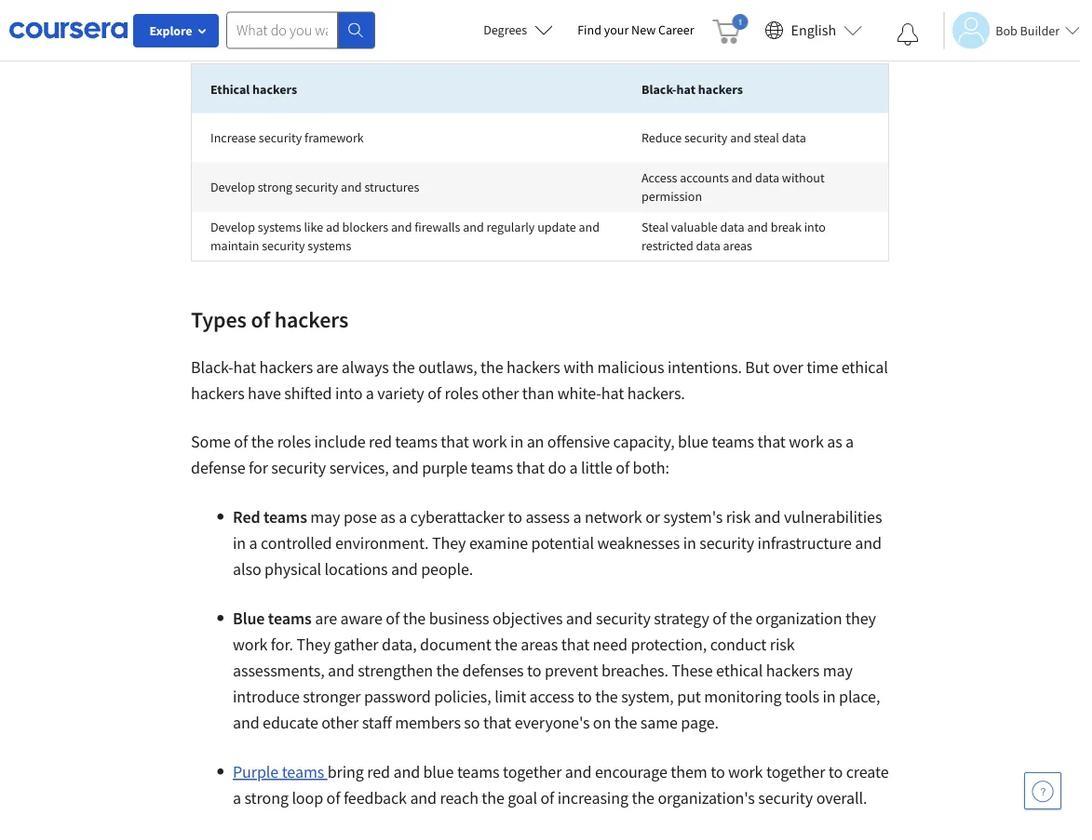 Task type: describe. For each thing, give the bounding box(es) containing it.
steal
[[754, 129, 779, 146]]

hackers up reduce security and steal data
[[698, 80, 743, 97]]

also
[[233, 559, 261, 580]]

locations
[[325, 559, 388, 580]]

system,
[[621, 687, 674, 708]]

security inside some of the roles include red teams that work in an offensive capacity, blue teams that work as a defense for security services, and purple teams that do a little of both:
[[271, 458, 326, 479]]

both:
[[633, 458, 669, 479]]

data right valuable
[[720, 219, 745, 235]]

bring
[[328, 762, 364, 783]]

and up infrastructure
[[754, 507, 781, 528]]

and right 'update'
[[579, 219, 600, 235]]

coursera image
[[9, 15, 128, 45]]

services,
[[329, 458, 389, 479]]

to down "prevent"
[[578, 687, 592, 708]]

protection,
[[631, 635, 707, 656]]

and right firewalls
[[463, 219, 484, 235]]

work inside the bring red and blue teams together and encourage them to work together to create a strong loop of feedback and reach the goal of increasing the organization's security overall.
[[728, 762, 763, 783]]

security right increase in the left top of the page
[[259, 129, 302, 146]]

of right little
[[616, 458, 630, 479]]

of inside black-hat hackers are always the outlaws, the hackers with malicious intentions. but over time ethical hackers have shifted into a variety of roles other than white-hat hackers.
[[428, 383, 441, 404]]

conduct
[[710, 635, 767, 656]]

examine
[[469, 533, 528, 554]]

purple teams link
[[233, 762, 328, 783]]

always
[[342, 357, 389, 378]]

in down red at the bottom left
[[233, 533, 246, 554]]

the inside some of the roles include red teams that work in an offensive capacity, blue teams that work as a defense for security services, and purple teams that do a little of both:
[[251, 432, 274, 453]]

purple teams
[[233, 762, 328, 783]]

develop strong security and structures
[[210, 179, 419, 196]]

introduce
[[233, 687, 300, 708]]

and up increasing
[[565, 762, 592, 783]]

blue inside the bring red and blue teams together and encourage them to work together to create a strong loop of feedback and reach the goal of increasing the organization's security overall.
[[423, 762, 454, 783]]

permission
[[642, 188, 702, 205]]

the up on
[[595, 687, 618, 708]]

to inside may pose as a cyberattacker to assess a network or system's risk and vulnerabilities in a controlled environment. they examine potential weaknesses in security infrastructure and also physical locations and people.
[[508, 507, 522, 528]]

a up vulnerabilities
[[846, 432, 854, 453]]

are inside black-hat hackers are always the outlaws, the hackers with malicious intentions. but over time ethical hackers have shifted into a variety of roles other than white-hat hackers.
[[316, 357, 338, 378]]

hackers right ethical
[[252, 80, 297, 97]]

are inside are aware of the business objectives and security strategy of the organization they work for. they gather data, document the areas that need protection, conduct risk assessments, and strengthen the defenses to prevent breaches. these ethical hackers may introduce stronger password policies, limit access to the system, put monitoring tools in place, and educate other staff members so that everyone's on the same page.
[[315, 609, 337, 630]]

blue
[[233, 609, 265, 630]]

infrastructure
[[758, 533, 852, 554]]

and inside access accounts and data without permission
[[732, 169, 753, 186]]

and right "objectives"
[[566, 609, 593, 630]]

find your new career link
[[568, 19, 704, 42]]

for
[[249, 458, 268, 479]]

a up also
[[249, 533, 258, 554]]

the right outlaws,
[[481, 357, 503, 378]]

and left steal
[[730, 129, 751, 146]]

english button
[[758, 0, 870, 61]]

ethical
[[210, 80, 250, 97]]

red inside some of the roles include red teams that work in an offensive capacity, blue teams that work as a defense for security services, and purple teams that do a little of both:
[[369, 432, 392, 453]]

the up "data," on the bottom of page
[[403, 609, 426, 630]]

the down document
[[436, 661, 459, 682]]

strengthen
[[358, 661, 433, 682]]

of up conduct
[[713, 609, 726, 630]]

educate
[[263, 713, 318, 734]]

develop systems like ad blockers and firewalls and regularly update and maintain security systems
[[210, 219, 600, 254]]

the up defenses
[[495, 635, 518, 656]]

career
[[658, 21, 694, 38]]

black- for black-hat hackers
[[642, 80, 677, 97]]

work down time
[[789, 432, 824, 453]]

structures
[[364, 179, 419, 196]]

members
[[395, 713, 461, 734]]

organization's
[[658, 788, 755, 809]]

ethical hackers
[[210, 80, 297, 97]]

hackers up always
[[274, 305, 349, 333]]

roles inside some of the roles include red teams that work in an offensive capacity, blue teams that work as a defense for security services, and purple teams that do a little of both:
[[277, 432, 311, 453]]

a inside black-hat hackers are always the outlaws, the hackers with malicious intentions. but over time ethical hackers have shifted into a variety of roles other than white-hat hackers.
[[366, 383, 374, 404]]

hackers left have
[[191, 383, 245, 404]]

offensive
[[547, 432, 610, 453]]

organization
[[756, 609, 842, 630]]

than
[[522, 383, 554, 404]]

degrees button
[[469, 9, 568, 50]]

security inside the bring red and blue teams together and encourage them to work together to create a strong loop of feedback and reach the goal of increasing the organization's security overall.
[[758, 788, 813, 809]]

and left firewalls
[[391, 219, 412, 235]]

hackers up have
[[259, 357, 313, 378]]

purple
[[233, 762, 279, 783]]

may pose as a cyberattacker to assess a network or system's risk and vulnerabilities in a controlled environment. they examine potential weaknesses in security infrastructure and also physical locations and people.
[[233, 507, 882, 580]]

1 horizontal spatial systems
[[308, 237, 351, 254]]

What do you want to learn? text field
[[226, 12, 338, 49]]

increasing
[[558, 788, 629, 809]]

policies,
[[434, 687, 491, 708]]

strong inside the bring red and blue teams together and encourage them to work together to create a strong loop of feedback and reach the goal of increasing the organization's security overall.
[[244, 788, 289, 809]]

access accounts and data without permission
[[642, 169, 825, 205]]

and left structures on the left of the page
[[341, 179, 362, 196]]

objectives
[[493, 609, 563, 630]]

create
[[846, 762, 889, 783]]

steal
[[642, 219, 669, 235]]

with
[[564, 357, 594, 378]]

tools
[[785, 687, 819, 708]]

some
[[191, 432, 231, 453]]

show notifications image
[[897, 23, 919, 46]]

work left an in the bottom of the page
[[472, 432, 507, 453]]

into inside black-hat hackers are always the outlaws, the hackers with malicious intentions. but over time ethical hackers have shifted into a variety of roles other than white-hat hackers.
[[335, 383, 363, 404]]

same
[[641, 713, 678, 734]]

and down introduce
[[233, 713, 259, 734]]

the down 'encourage'
[[632, 788, 655, 809]]

increase
[[210, 129, 256, 146]]

black- for black-hat hackers are always the outlaws, the hackers with malicious intentions. but over time ethical hackers have shifted into a variety of roles other than white-hat hackers.
[[191, 357, 233, 378]]

and up stronger
[[328, 661, 355, 682]]

teams up controlled
[[264, 507, 307, 528]]

they inside are aware of the business objectives and security strategy of the organization they work for. they gather data, document the areas that need protection, conduct risk assessments, and strengthen the defenses to prevent breaches. these ethical hackers may introduce stronger password policies, limit access to the system, put monitoring tools in place, and educate other staff members so that everyone's on the same page.
[[297, 635, 331, 656]]

your
[[604, 21, 629, 38]]

include
[[314, 432, 366, 453]]

as inside may pose as a cyberattacker to assess a network or system's risk and vulnerabilities in a controlled environment. they examine potential weaknesses in security infrastructure and also physical locations and people.
[[380, 507, 395, 528]]

the right on
[[614, 713, 637, 734]]

physical
[[265, 559, 321, 580]]

teams down but
[[712, 432, 754, 453]]

pose
[[344, 507, 377, 528]]

a right assess
[[573, 507, 582, 528]]

teams up loop
[[282, 762, 324, 783]]

find your new career
[[578, 21, 694, 38]]

outlaws,
[[418, 357, 477, 378]]

intentions.
[[668, 357, 742, 378]]

people.
[[421, 559, 473, 580]]

reduce security and steal data
[[642, 129, 806, 146]]

types of hackers
[[191, 305, 353, 333]]

that up purple
[[441, 432, 469, 453]]

red teams
[[233, 507, 307, 528]]

time
[[807, 357, 838, 378]]

to up "overall."
[[829, 762, 843, 783]]

may inside may pose as a cyberattacker to assess a network or system's risk and vulnerabilities in a controlled environment. they examine potential weaknesses in security infrastructure and also physical locations and people.
[[310, 507, 340, 528]]

document
[[420, 635, 492, 656]]

these
[[672, 661, 713, 682]]

update
[[537, 219, 576, 235]]

put
[[677, 687, 701, 708]]

valuable
[[671, 219, 718, 235]]

0 vertical spatial strong
[[258, 179, 293, 196]]

shopping cart: 1 item image
[[713, 14, 748, 44]]

bob builder button
[[944, 12, 1080, 49]]

blue inside some of the roles include red teams that work in an offensive capacity, blue teams that work as a defense for security services, and purple teams that do a little of both:
[[678, 432, 709, 453]]

1 horizontal spatial hat
[[601, 383, 624, 404]]

data right steal
[[782, 129, 806, 146]]

and left reach
[[410, 788, 437, 809]]

teams up purple
[[395, 432, 438, 453]]

hackers up than
[[507, 357, 560, 378]]

system's
[[664, 507, 723, 528]]

and down environment.
[[391, 559, 418, 580]]

and down vulnerabilities
[[855, 533, 882, 554]]

a inside the bring red and blue teams together and encourage them to work together to create a strong loop of feedback and reach the goal of increasing the organization's security overall.
[[233, 788, 241, 809]]

controlled
[[261, 533, 332, 554]]

roles inside black-hat hackers are always the outlaws, the hackers with malicious intentions. but over time ethical hackers have shifted into a variety of roles other than white-hat hackers.
[[445, 383, 479, 404]]

of right 'goal'
[[541, 788, 554, 809]]

the up variety
[[392, 357, 415, 378]]

blue teams
[[233, 609, 312, 630]]

and inside some of the roles include red teams that work in an offensive capacity, blue teams that work as a defense for security services, and purple teams that do a little of both:
[[392, 458, 419, 479]]



Task type: locate. For each thing, give the bounding box(es) containing it.
0 horizontal spatial ethical
[[716, 661, 763, 682]]

that left do
[[517, 458, 545, 479]]

teams inside the bring red and blue teams together and encourage them to work together to create a strong loop of feedback and reach the goal of increasing the organization's security overall.
[[457, 762, 500, 783]]

0 horizontal spatial hat
[[233, 357, 256, 378]]

ethical down conduct
[[716, 661, 763, 682]]

into inside steal valuable data and break into restricted data areas
[[804, 219, 826, 235]]

hackers
[[252, 80, 297, 97], [698, 80, 743, 97], [274, 305, 349, 333], [259, 357, 313, 378], [507, 357, 560, 378], [191, 383, 245, 404], [766, 661, 820, 682]]

develop for develop strong security and structures
[[210, 179, 255, 196]]

over
[[773, 357, 803, 378]]

0 horizontal spatial other
[[322, 713, 359, 734]]

may left 'pose'
[[310, 507, 340, 528]]

data
[[782, 129, 806, 146], [755, 169, 780, 186], [720, 219, 745, 235], [696, 237, 721, 254]]

together
[[503, 762, 562, 783], [766, 762, 825, 783]]

in inside some of the roles include red teams that work in an offensive capacity, blue teams that work as a defense for security services, and purple teams that do a little of both:
[[510, 432, 524, 453]]

0 vertical spatial systems
[[258, 219, 301, 235]]

systems left like at top
[[258, 219, 301, 235]]

0 vertical spatial as
[[827, 432, 842, 453]]

1 vertical spatial develop
[[210, 219, 255, 235]]

assessments,
[[233, 661, 325, 682]]

0 vertical spatial blue
[[678, 432, 709, 453]]

together up "overall."
[[766, 762, 825, 783]]

help center image
[[1032, 780, 1054, 803]]

black- down "types"
[[191, 357, 233, 378]]

teams
[[395, 432, 438, 453], [712, 432, 754, 453], [471, 458, 513, 479], [264, 507, 307, 528], [268, 609, 312, 630], [282, 762, 324, 783], [457, 762, 500, 783]]

black-hat hackers are always the outlaws, the hackers with malicious intentions. but over time ethical hackers have shifted into a variety of roles other than white-hat hackers.
[[191, 357, 888, 404]]

and left purple
[[392, 458, 419, 479]]

security up like at top
[[295, 179, 338, 196]]

black- inside black-hat hackers are always the outlaws, the hackers with malicious intentions. but over time ethical hackers have shifted into a variety of roles other than white-hat hackers.
[[191, 357, 233, 378]]

security up need
[[596, 609, 651, 630]]

prevent
[[545, 661, 598, 682]]

areas inside are aware of the business objectives and security strategy of the organization they work for. they gather data, document the areas that need protection, conduct risk assessments, and strengthen the defenses to prevent breaches. these ethical hackers may introduce stronger password policies, limit access to the system, put monitoring tools in place, and educate other staff members so that everyone's on the same page.
[[521, 635, 558, 656]]

and inside steal valuable data and break into restricted data areas
[[747, 219, 768, 235]]

security down like at top
[[262, 237, 305, 254]]

the left 'goal'
[[482, 788, 505, 809]]

1 horizontal spatial may
[[823, 661, 853, 682]]

are left aware on the bottom
[[315, 609, 337, 630]]

0 vertical spatial may
[[310, 507, 340, 528]]

network
[[585, 507, 642, 528]]

the up "for"
[[251, 432, 274, 453]]

and
[[730, 129, 751, 146], [732, 169, 753, 186], [341, 179, 362, 196], [391, 219, 412, 235], [463, 219, 484, 235], [579, 219, 600, 235], [747, 219, 768, 235], [392, 458, 419, 479], [754, 507, 781, 528], [855, 533, 882, 554], [391, 559, 418, 580], [566, 609, 593, 630], [328, 661, 355, 682], [233, 713, 259, 734], [393, 762, 420, 783], [565, 762, 592, 783], [410, 788, 437, 809]]

on
[[593, 713, 611, 734]]

steal valuable data and break into restricted data areas
[[642, 219, 826, 254]]

1 together from the left
[[503, 762, 562, 783]]

in
[[510, 432, 524, 453], [233, 533, 246, 554], [683, 533, 696, 554], [823, 687, 836, 708]]

they
[[432, 533, 466, 554], [297, 635, 331, 656]]

1 vertical spatial may
[[823, 661, 853, 682]]

work down blue in the bottom of the page
[[233, 635, 268, 656]]

and left break
[[747, 219, 768, 235]]

in down system's
[[683, 533, 696, 554]]

security down system's
[[700, 533, 754, 554]]

ethical right time
[[842, 357, 888, 378]]

bob
[[996, 22, 1018, 39]]

capacity,
[[613, 432, 675, 453]]

builder
[[1020, 22, 1060, 39]]

but
[[745, 357, 770, 378]]

1 vertical spatial areas
[[521, 635, 558, 656]]

hat up have
[[233, 357, 256, 378]]

password
[[364, 687, 431, 708]]

hat up reduce
[[677, 80, 696, 97]]

0 horizontal spatial systems
[[258, 219, 301, 235]]

1 develop from the top
[[210, 179, 255, 196]]

like
[[304, 219, 323, 235]]

other inside black-hat hackers are always the outlaws, the hackers with malicious intentions. but over time ethical hackers have shifted into a variety of roles other than white-hat hackers.
[[482, 383, 519, 404]]

a up environment.
[[399, 507, 407, 528]]

blue up reach
[[423, 762, 454, 783]]

and right accounts
[[732, 169, 753, 186]]

1 vertical spatial are
[[315, 609, 337, 630]]

as up environment.
[[380, 507, 395, 528]]

types
[[191, 305, 247, 333]]

access
[[642, 169, 677, 186]]

1 horizontal spatial together
[[766, 762, 825, 783]]

2 vertical spatial hat
[[601, 383, 624, 404]]

shifted
[[284, 383, 332, 404]]

0 vertical spatial develop
[[210, 179, 255, 196]]

red up services,
[[369, 432, 392, 453]]

risk inside are aware of the business objectives and security strategy of the organization they work for. they gather data, document the areas that need protection, conduct risk assessments, and strengthen the defenses to prevent breaches. these ethical hackers may introduce stronger password policies, limit access to the system, put monitoring tools in place, and educate other staff members so that everyone's on the same page.
[[770, 635, 795, 656]]

degrees
[[484, 21, 527, 38]]

goal
[[508, 788, 537, 809]]

vulnerabilities
[[784, 507, 882, 528]]

into right break
[[804, 219, 826, 235]]

0 vertical spatial they
[[432, 533, 466, 554]]

reach
[[440, 788, 479, 809]]

cyberattacker
[[410, 507, 505, 528]]

0 horizontal spatial together
[[503, 762, 562, 783]]

1 vertical spatial blue
[[423, 762, 454, 783]]

overall.
[[816, 788, 867, 809]]

explore
[[149, 22, 192, 39]]

a down purple
[[233, 788, 241, 809]]

0 horizontal spatial black-
[[191, 357, 233, 378]]

aware
[[340, 609, 383, 630]]

blue right capacity,
[[678, 432, 709, 453]]

that right so
[[483, 713, 512, 734]]

data inside access accounts and data without permission
[[755, 169, 780, 186]]

roles left the include
[[277, 432, 311, 453]]

page.
[[681, 713, 719, 734]]

hat for black-hat hackers are always the outlaws, the hackers with malicious intentions. but over time ethical hackers have shifted into a variety of roles other than white-hat hackers.
[[233, 357, 256, 378]]

1 vertical spatial strong
[[244, 788, 289, 809]]

do
[[548, 458, 566, 479]]

areas down "objectives"
[[521, 635, 558, 656]]

roles
[[445, 383, 479, 404], [277, 432, 311, 453]]

develop
[[210, 179, 255, 196], [210, 219, 255, 235]]

security inside develop systems like ad blockers and firewalls and regularly update and maintain security systems
[[262, 237, 305, 254]]

bring red and blue teams together and encourage them to work together to create a strong loop of feedback and reach the goal of increasing the organization's security overall.
[[233, 762, 889, 809]]

security left "overall."
[[758, 788, 813, 809]]

a
[[366, 383, 374, 404], [846, 432, 854, 453], [570, 458, 578, 479], [399, 507, 407, 528], [573, 507, 582, 528], [249, 533, 258, 554], [233, 788, 241, 809]]

potential
[[531, 533, 594, 554]]

1 vertical spatial black-
[[191, 357, 233, 378]]

0 vertical spatial into
[[804, 219, 826, 235]]

in inside are aware of the business objectives and security strategy of the organization they work for. they gather data, document the areas that need protection, conduct risk assessments, and strengthen the defenses to prevent breaches. these ethical hackers may introduce stronger password policies, limit access to the system, put monitoring tools in place, and educate other staff members so that everyone's on the same page.
[[823, 687, 836, 708]]

to up organization's
[[711, 762, 725, 783]]

hat
[[677, 80, 696, 97], [233, 357, 256, 378], [601, 383, 624, 404]]

1 horizontal spatial ethical
[[842, 357, 888, 378]]

so
[[464, 713, 480, 734]]

0 vertical spatial red
[[369, 432, 392, 453]]

and up feedback on the bottom left
[[393, 762, 420, 783]]

that
[[441, 432, 469, 453], [758, 432, 786, 453], [517, 458, 545, 479], [561, 635, 590, 656], [483, 713, 512, 734]]

as inside some of the roles include red teams that work in an offensive capacity, blue teams that work as a defense for security services, and purple teams that do a little of both:
[[827, 432, 842, 453]]

strong down purple
[[244, 788, 289, 809]]

black-hat hackers
[[642, 80, 743, 97]]

other inside are aware of the business objectives and security strategy of the organization they work for. they gather data, document the areas that need protection, conduct risk assessments, and strengthen the defenses to prevent breaches. these ethical hackers may introduce stronger password policies, limit access to the system, put monitoring tools in place, and educate other staff members so that everyone's on the same page.
[[322, 713, 359, 734]]

firewalls
[[415, 219, 461, 235]]

data left without at the right top
[[755, 169, 780, 186]]

0 horizontal spatial may
[[310, 507, 340, 528]]

1 horizontal spatial they
[[432, 533, 466, 554]]

security inside are aware of the business objectives and security strategy of the organization they work for. they gather data, document the areas that need protection, conduct risk assessments, and strengthen the defenses to prevent breaches. these ethical hackers may introduce stronger password policies, limit access to the system, put monitoring tools in place, and educate other staff members so that everyone's on the same page.
[[596, 609, 651, 630]]

develop for develop systems like ad blockers and firewalls and regularly update and maintain security systems
[[210, 219, 255, 235]]

develop up maintain
[[210, 219, 255, 235]]

need
[[593, 635, 628, 656]]

1 horizontal spatial black-
[[642, 80, 677, 97]]

0 horizontal spatial blue
[[423, 762, 454, 783]]

or
[[646, 507, 660, 528]]

ad
[[326, 219, 340, 235]]

a right do
[[570, 458, 578, 479]]

red up feedback on the bottom left
[[367, 762, 390, 783]]

of down outlaws,
[[428, 383, 441, 404]]

as up vulnerabilities
[[827, 432, 842, 453]]

hackers up tools
[[766, 661, 820, 682]]

security right "for"
[[271, 458, 326, 479]]

1 vertical spatial into
[[335, 383, 363, 404]]

teams right purple
[[471, 458, 513, 479]]

red
[[233, 507, 260, 528]]

1 horizontal spatial areas
[[723, 237, 752, 254]]

work inside are aware of the business objectives and security strategy of the organization they work for. they gather data, document the areas that need protection, conduct risk assessments, and strengthen the defenses to prevent breaches. these ethical hackers may introduce stronger password policies, limit access to the system, put monitoring tools in place, and educate other staff members so that everyone's on the same page.
[[233, 635, 268, 656]]

have
[[248, 383, 281, 404]]

of right the some at the bottom
[[234, 432, 248, 453]]

strong
[[258, 179, 293, 196], [244, 788, 289, 809]]

data,
[[382, 635, 417, 656]]

0 horizontal spatial they
[[297, 635, 331, 656]]

0 horizontal spatial risk
[[726, 507, 751, 528]]

limit
[[495, 687, 526, 708]]

1 vertical spatial hat
[[233, 357, 256, 378]]

None search field
[[226, 12, 375, 49]]

1 horizontal spatial blue
[[678, 432, 709, 453]]

1 vertical spatial risk
[[770, 635, 795, 656]]

1 vertical spatial other
[[322, 713, 359, 734]]

0 vertical spatial ethical
[[842, 357, 888, 378]]

0 horizontal spatial areas
[[521, 635, 558, 656]]

0 horizontal spatial into
[[335, 383, 363, 404]]

0 vertical spatial areas
[[723, 237, 752, 254]]

purple
[[422, 458, 468, 479]]

that down but
[[758, 432, 786, 453]]

data down valuable
[[696, 237, 721, 254]]

work up organization's
[[728, 762, 763, 783]]

0 horizontal spatial roles
[[277, 432, 311, 453]]

are up shifted
[[316, 357, 338, 378]]

0 vertical spatial roles
[[445, 383, 479, 404]]

staff
[[362, 713, 392, 734]]

develop inside develop systems like ad blockers and firewalls and regularly update and maintain security systems
[[210, 219, 255, 235]]

1 vertical spatial ethical
[[716, 661, 763, 682]]

1 horizontal spatial other
[[482, 383, 519, 404]]

1 vertical spatial as
[[380, 507, 395, 528]]

security inside may pose as a cyberattacker to assess a network or system's risk and vulnerabilities in a controlled environment. they examine potential weaknesses in security infrastructure and also physical locations and people.
[[700, 533, 754, 554]]

without
[[782, 169, 825, 186]]

are
[[316, 357, 338, 378], [315, 609, 337, 630]]

hat for black-hat hackers
[[677, 80, 696, 97]]

of right loop
[[326, 788, 340, 809]]

0 vertical spatial are
[[316, 357, 338, 378]]

that up "prevent"
[[561, 635, 590, 656]]

may up place,
[[823, 661, 853, 682]]

areas inside steal valuable data and break into restricted data areas
[[723, 237, 752, 254]]

0 horizontal spatial as
[[380, 507, 395, 528]]

to up examine
[[508, 507, 522, 528]]

hackers inside are aware of the business objectives and security strategy of the organization they work for. they gather data, document the areas that need protection, conduct risk assessments, and strengthen the defenses to prevent breaches. these ethical hackers may introduce stronger password policies, limit access to the system, put monitoring tools in place, and educate other staff members so that everyone's on the same page.
[[766, 661, 820, 682]]

together up 'goal'
[[503, 762, 562, 783]]

black-
[[642, 80, 677, 97], [191, 357, 233, 378]]

increase security framework
[[210, 129, 364, 146]]

ethical inside black-hat hackers are always the outlaws, the hackers with malicious intentions. but over time ethical hackers have shifted into a variety of roles other than white-hat hackers.
[[842, 357, 888, 378]]

weaknesses
[[597, 533, 680, 554]]

monitoring
[[704, 687, 782, 708]]

1 vertical spatial red
[[367, 762, 390, 783]]

reduce
[[642, 129, 682, 146]]

1 horizontal spatial risk
[[770, 635, 795, 656]]

0 vertical spatial other
[[482, 383, 519, 404]]

they inside may pose as a cyberattacker to assess a network or system's risk and vulnerabilities in a controlled environment. they examine potential weaknesses in security infrastructure and also physical locations and people.
[[432, 533, 466, 554]]

1 vertical spatial systems
[[308, 237, 351, 254]]

everyone's
[[515, 713, 590, 734]]

blockers
[[342, 219, 388, 235]]

maintain
[[210, 237, 259, 254]]

other down stronger
[[322, 713, 359, 734]]

loop
[[292, 788, 323, 809]]

environment.
[[335, 533, 429, 554]]

0 vertical spatial black-
[[642, 80, 677, 97]]

of up "data," on the bottom of page
[[386, 609, 400, 630]]

find
[[578, 21, 602, 38]]

1 vertical spatial roles
[[277, 432, 311, 453]]

may inside are aware of the business objectives and security strategy of the organization they work for. they gather data, document the areas that need protection, conduct risk assessments, and strengthen the defenses to prevent breaches. these ethical hackers may introduce stronger password policies, limit access to the system, put monitoring tools in place, and educate other staff members so that everyone's on the same page.
[[823, 661, 853, 682]]

red inside the bring red and blue teams together and encourage them to work together to create a strong loop of feedback and reach the goal of increasing the organization's security overall.
[[367, 762, 390, 783]]

hat down malicious
[[601, 383, 624, 404]]

risk right system's
[[726, 507, 751, 528]]

2 develop from the top
[[210, 219, 255, 235]]

ethical inside are aware of the business objectives and security strategy of the organization they work for. they gather data, document the areas that need protection, conduct risk assessments, and strengthen the defenses to prevent breaches. these ethical hackers may introduce stronger password policies, limit access to the system, put monitoring tools in place, and educate other staff members so that everyone's on the same page.
[[716, 661, 763, 682]]

in right tools
[[823, 687, 836, 708]]

new
[[631, 21, 656, 38]]

0 vertical spatial risk
[[726, 507, 751, 528]]

2 together from the left
[[766, 762, 825, 783]]

security up accounts
[[684, 129, 728, 146]]

of right "types"
[[251, 305, 270, 333]]

0 vertical spatial hat
[[677, 80, 696, 97]]

restricted
[[642, 237, 694, 254]]

red
[[369, 432, 392, 453], [367, 762, 390, 783]]

2 horizontal spatial hat
[[677, 80, 696, 97]]

teams up reach
[[457, 762, 500, 783]]

break
[[771, 219, 802, 235]]

of
[[251, 305, 270, 333], [428, 383, 441, 404], [234, 432, 248, 453], [616, 458, 630, 479], [386, 609, 400, 630], [713, 609, 726, 630], [326, 788, 340, 809], [541, 788, 554, 809]]

into down always
[[335, 383, 363, 404]]

other left than
[[482, 383, 519, 404]]

1 horizontal spatial roles
[[445, 383, 479, 404]]

the up conduct
[[730, 609, 753, 630]]

place,
[[839, 687, 880, 708]]

business
[[429, 609, 489, 630]]

1 horizontal spatial as
[[827, 432, 842, 453]]

roles down outlaws,
[[445, 383, 479, 404]]

to up access
[[527, 661, 541, 682]]

stronger
[[303, 687, 361, 708]]

them
[[671, 762, 707, 783]]

1 vertical spatial they
[[297, 635, 331, 656]]

teams up for.
[[268, 609, 312, 630]]

risk inside may pose as a cyberattacker to assess a network or system's risk and vulnerabilities in a controlled environment. they examine potential weaknesses in security infrastructure and also physical locations and people.
[[726, 507, 751, 528]]

1 horizontal spatial into
[[804, 219, 826, 235]]



Task type: vqa. For each thing, say whether or not it's contained in the screenshot.
the "gain" corresponding to Introduction
no



